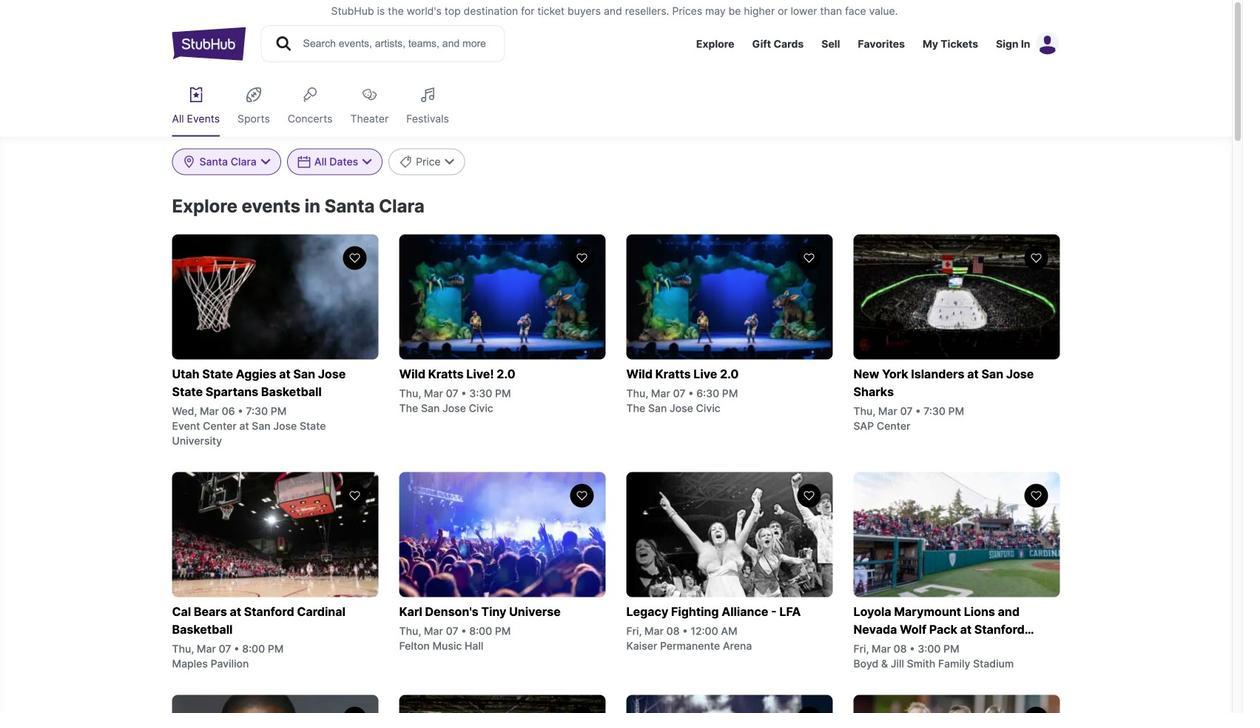 Task type: vqa. For each thing, say whether or not it's contained in the screenshot.
field
yes



Task type: locate. For each thing, give the bounding box(es) containing it.
Search events, artists, teams, and more field
[[302, 36, 491, 52]]

None field
[[172, 148, 281, 175], [287, 148, 383, 175], [389, 148, 465, 175], [172, 148, 281, 175], [287, 148, 383, 175], [389, 148, 465, 175]]

stubhub image
[[172, 25, 246, 62]]



